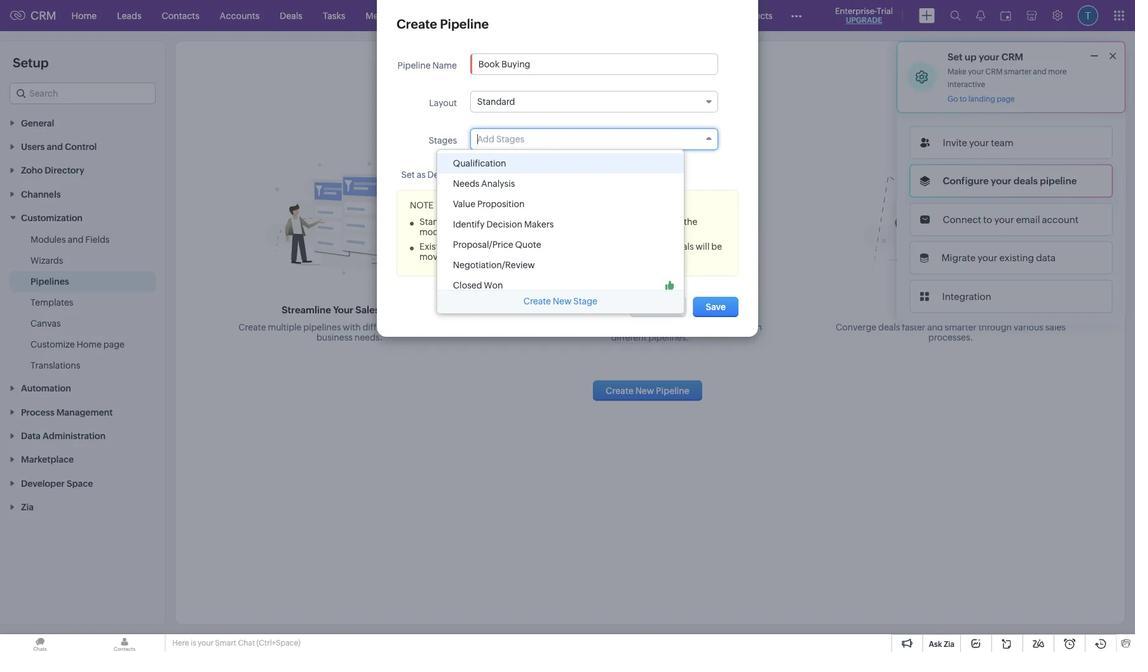 Task type: vqa. For each thing, say whether or not it's contained in the screenshot.
(Ctrl+Space)
yes



Task type: describe. For each thing, give the bounding box(es) containing it.
as
[[417, 170, 426, 180]]

1 vertical spatial standard
[[420, 217, 457, 227]]

create inside streamline your sales process create multiple pipelines with different stages for your business needs.
[[239, 322, 266, 332]]

accounts
[[220, 10, 260, 21]]

projects
[[739, 10, 773, 21]]

proposal/price
[[453, 240, 513, 250]]

landing
[[969, 95, 996, 103]]

standard inside field
[[477, 97, 515, 107]]

streamline your sales process create multiple pipelines with different stages for your business needs.
[[239, 305, 461, 342]]

your right for
[[442, 322, 461, 332]]

1 vertical spatial with
[[549, 242, 567, 252]]

pipelines.
[[649, 332, 689, 342]]

proposal/price quote option
[[437, 235, 684, 255]]

ask zia
[[929, 640, 955, 648]]

deals left the processes.
[[879, 322, 900, 332]]

customization
[[21, 213, 83, 223]]

your up pipelines
[[333, 305, 353, 316]]

go to landing page link
[[948, 95, 1015, 104]]

account
[[1042, 214, 1079, 225]]

your inside the track your deals in appropriate pipeline based on the type of deals, they would be processed in different pipelines.
[[586, 305, 607, 316]]

customization region
[[0, 229, 165, 376]]

moved
[[420, 252, 448, 262]]

configure your deals pipeline
[[943, 175, 1077, 187]]

negotiation/review
[[453, 260, 535, 270]]

identify decision makers
[[453, 219, 554, 229]]

meetings link
[[356, 0, 414, 31]]

pipelines link
[[31, 275, 69, 288]]

1 vertical spatial will
[[696, 242, 710, 252]]

for
[[429, 322, 440, 332]]

smarter for faster
[[945, 322, 977, 332]]

2 horizontal spatial to
[[983, 214, 993, 225]]

qualification option
[[437, 153, 684, 174]]

more
[[1048, 67, 1067, 76]]

0 vertical spatial be
[[510, 217, 521, 227]]

default
[[428, 170, 457, 180]]

be inside the track your deals in appropriate pipeline based on the type of deals, they would be processed in different pipelines.
[[697, 322, 708, 332]]

0 vertical spatial with
[[599, 217, 617, 227]]

stages
[[429, 135, 457, 146]]

needs analysis
[[453, 179, 515, 189]]

type
[[593, 322, 612, 332]]

quote
[[515, 240, 541, 250]]

analysis
[[481, 179, 515, 189]]

set for up
[[948, 51, 963, 62]]

create pipeline
[[397, 17, 489, 31]]

Add Stages text field
[[477, 134, 697, 144]]

page inside customization region
[[104, 339, 125, 349]]

1 horizontal spatial pipelines
[[649, 113, 704, 127]]

smarter for your
[[1004, 67, 1032, 76]]

note
[[410, 200, 434, 210]]

leads
[[117, 10, 142, 21]]

records
[[454, 242, 485, 252]]

2 vertical spatial standard
[[476, 252, 514, 262]]

process
[[382, 305, 418, 316]]

blueprints
[[505, 242, 547, 252]]

interactive
[[948, 80, 985, 89]]

sales inside streamline your sales process create multiple pipelines with different stages for your business needs.
[[356, 305, 380, 316]]

manage pipelines
[[597, 113, 704, 127]]

deals inside the track your deals in appropriate pipeline based on the type of deals, they would be processed in different pipelines.
[[609, 305, 634, 316]]

1 vertical spatial crm
[[1002, 51, 1024, 62]]

set as default
[[401, 170, 457, 180]]

create menu element
[[912, 0, 943, 31]]

trial
[[877, 6, 893, 16]]

customization button
[[0, 206, 165, 229]]

your down up
[[968, 67, 984, 76]]

pipeline name
[[398, 60, 457, 71]]

configure
[[943, 175, 989, 187]]

0 vertical spatial home
[[72, 10, 97, 21]]

connect to your email account
[[943, 214, 1079, 225]]

proposal/price quote
[[453, 240, 541, 250]]

calls link
[[414, 0, 455, 31]]

enterprise-
[[835, 6, 877, 16]]

accounts link
[[210, 0, 270, 31]]

up
[[965, 51, 977, 62]]

and inside converge deals faster converge deals faster and smarter through various sales processes.
[[927, 322, 943, 332]]

pipeline.
[[515, 252, 552, 262]]

of inside note standard pipeline will be created by default with all the stages of the module deals. existing records and blueprints with stage field in the module deals will be moved to the standard pipeline.
[[674, 217, 682, 227]]

new for pipeline
[[635, 386, 654, 396]]

based
[[538, 322, 564, 332]]

search element
[[943, 0, 969, 31]]

tasks
[[323, 10, 345, 21]]

deals.
[[453, 227, 478, 237]]

wizards
[[31, 255, 63, 266]]

streamline
[[282, 305, 331, 316]]

layout
[[429, 98, 457, 108]]

save button
[[693, 297, 739, 317]]

to inside set up your crm make your crm smarter and more interactive go to landing page
[[960, 95, 967, 103]]

contacts
[[162, 10, 200, 21]]

1 vertical spatial converge
[[836, 322, 877, 332]]

with inside streamline your sales process create multiple pipelines with different stages for your business needs.
[[343, 322, 361, 332]]

Standard field
[[470, 91, 718, 113]]

makers
[[524, 219, 554, 229]]

fields
[[85, 234, 110, 245]]

closed
[[453, 280, 482, 291]]

track your deals in appropriate pipeline based on the type of deals, they would be processed in different pipelines.
[[538, 305, 762, 342]]

upgrade
[[846, 16, 882, 24]]

templates link
[[31, 296, 73, 309]]

signals image
[[976, 10, 985, 21]]

setup
[[13, 55, 49, 70]]

identify
[[453, 219, 485, 229]]

invite
[[943, 137, 968, 148]]

track
[[560, 305, 584, 316]]

qualification
[[453, 158, 506, 168]]

set for as
[[401, 170, 415, 180]]

crm link
[[10, 9, 56, 22]]



Task type: locate. For each thing, give the bounding box(es) containing it.
stage
[[569, 242, 591, 252]]

set left 'as'
[[401, 170, 415, 180]]

standard
[[477, 97, 515, 107], [420, 217, 457, 227], [476, 252, 514, 262]]

pipeline
[[1040, 175, 1077, 187], [459, 217, 493, 227], [704, 305, 740, 316]]

different down process
[[363, 322, 398, 332]]

to inside note standard pipeline will be created by default with all the stages of the module deals. existing records and blueprints with stage field in the module deals will be moved to the standard pipeline.
[[450, 252, 459, 262]]

contacts image
[[85, 634, 165, 652]]

standard down note
[[420, 217, 457, 227]]

crm right up
[[1002, 51, 1024, 62]]

stages inside streamline your sales process create multiple pipelines with different stages for your business needs.
[[400, 322, 427, 332]]

converge deals faster converge deals faster and smarter through various sales processes.
[[836, 305, 1066, 342]]

0 horizontal spatial pipeline
[[459, 217, 493, 227]]

home right the customize
[[77, 339, 102, 349]]

home
[[72, 10, 97, 21], [77, 339, 102, 349]]

1 vertical spatial faster
[[902, 322, 926, 332]]

meetings
[[366, 10, 404, 21]]

1 horizontal spatial module
[[638, 242, 670, 252]]

0 horizontal spatial sales
[[356, 305, 380, 316]]

pipelines
[[649, 113, 704, 127], [31, 276, 69, 286]]

1 horizontal spatial pipeline
[[440, 17, 489, 31]]

deals up email
[[1014, 175, 1038, 187]]

projects link
[[729, 0, 783, 31]]

1 horizontal spatial to
[[960, 95, 967, 103]]

1 horizontal spatial converge
[[900, 305, 945, 316]]

faster left the processes.
[[902, 322, 926, 332]]

1 horizontal spatial smarter
[[1004, 67, 1032, 76]]

0 horizontal spatial different
[[363, 322, 398, 332]]

your right migrate
[[978, 252, 998, 264]]

set up make
[[948, 51, 963, 62]]

be up save
[[712, 242, 722, 252]]

smart
[[215, 639, 236, 647]]

2 vertical spatial in
[[755, 322, 762, 332]]

1 vertical spatial pipeline
[[459, 217, 493, 227]]

identify decision makers option
[[437, 214, 684, 235]]

pipelines right manage on the right of page
[[649, 113, 704, 127]]

appropriate
[[647, 305, 702, 316]]

different
[[363, 322, 398, 332], [611, 332, 647, 342]]

contacts link
[[152, 0, 210, 31]]

1 vertical spatial home
[[77, 339, 102, 349]]

stages left for
[[400, 322, 427, 332]]

be right would
[[697, 322, 708, 332]]

to right moved
[[450, 252, 459, 262]]

with up negotiation/review option
[[549, 242, 567, 252]]

0 vertical spatial deals
[[280, 10, 303, 21]]

0 vertical spatial pipelines
[[649, 113, 704, 127]]

module right field
[[638, 242, 670, 252]]

1 vertical spatial deals
[[671, 242, 694, 252]]

by
[[556, 217, 566, 227]]

value proposition option
[[437, 194, 684, 214]]

crm
[[31, 9, 56, 22], [1002, 51, 1024, 62], [986, 67, 1003, 76]]

0 vertical spatial of
[[674, 217, 682, 227]]

of
[[674, 217, 682, 227], [614, 322, 622, 332]]

make
[[948, 67, 967, 76]]

various
[[1014, 322, 1044, 332]]

translations link
[[31, 359, 80, 372]]

migrate your existing data
[[942, 252, 1056, 264]]

and down integration
[[927, 322, 943, 332]]

chat
[[238, 639, 255, 647]]

standard down proposal/price quote
[[476, 252, 514, 262]]

home link
[[61, 0, 107, 31]]

1 horizontal spatial of
[[674, 217, 682, 227]]

different left they
[[611, 332, 647, 342]]

deals link
[[270, 0, 313, 31]]

1 vertical spatial to
[[983, 214, 993, 225]]

zia
[[944, 640, 955, 648]]

0 vertical spatial in
[[613, 242, 621, 252]]

save
[[706, 302, 726, 312]]

pipeline up processed
[[704, 305, 740, 316]]

2 vertical spatial pipeline
[[656, 386, 690, 396]]

they
[[650, 322, 668, 332]]

search image
[[950, 10, 961, 21]]

migrate
[[942, 252, 976, 264]]

0 horizontal spatial of
[[614, 322, 622, 332]]

1 vertical spatial smarter
[[945, 322, 977, 332]]

2 vertical spatial to
[[450, 252, 459, 262]]

and inside note standard pipeline will be created by default with all the stages of the module deals. existing records and blueprints with stage field in the module deals will be moved to the standard pipeline.
[[487, 242, 503, 252]]

deals
[[1014, 175, 1038, 187], [609, 305, 634, 316], [947, 305, 972, 316], [879, 322, 900, 332]]

proposition
[[477, 199, 525, 209]]

1 vertical spatial stages
[[400, 322, 427, 332]]

of inside the track your deals in appropriate pipeline based on the type of deals, they would be processed in different pipelines.
[[614, 322, 622, 332]]

pipelines up templates 'link'
[[31, 276, 69, 286]]

sales up needs.
[[356, 305, 380, 316]]

1 horizontal spatial with
[[549, 242, 567, 252]]

decision
[[487, 219, 523, 229]]

canvas
[[31, 318, 61, 328]]

0 horizontal spatial with
[[343, 322, 361, 332]]

0 vertical spatial crm
[[31, 9, 56, 22]]

pipelines inside customization region
[[31, 276, 69, 286]]

page right landing at the top
[[997, 95, 1015, 103]]

2 vertical spatial be
[[697, 322, 708, 332]]

0 horizontal spatial pipelines
[[31, 276, 69, 286]]

0 vertical spatial sales
[[356, 305, 380, 316]]

connect
[[943, 214, 982, 225]]

0 horizontal spatial module
[[420, 227, 451, 237]]

deals inside note standard pipeline will be created by default with all the stages of the module deals. existing records and blueprints with stage field in the module deals will be moved to the standard pipeline.
[[671, 242, 694, 252]]

2 horizontal spatial pipeline
[[656, 386, 690, 396]]

different inside the track your deals in appropriate pipeline based on the type of deals, they would be processed in different pipelines.
[[611, 332, 647, 342]]

set
[[948, 51, 963, 62], [401, 170, 415, 180]]

set inside set up your crm make your crm smarter and more interactive go to landing page
[[948, 51, 963, 62]]

your left email
[[995, 214, 1014, 225]]

smarter left more
[[1004, 67, 1032, 76]]

your right configure
[[991, 175, 1012, 187]]

with left all
[[599, 217, 617, 227]]

closed won
[[453, 280, 503, 291]]

signals element
[[969, 0, 993, 31]]

new down pipelines.
[[635, 386, 654, 396]]

1 horizontal spatial deals
[[671, 242, 694, 252]]

0 vertical spatial standard
[[477, 97, 515, 107]]

crm left home link
[[31, 9, 56, 22]]

be down proposition
[[510, 217, 521, 227]]

in right field
[[613, 242, 621, 252]]

1 horizontal spatial in
[[636, 305, 644, 316]]

1 vertical spatial new
[[635, 386, 654, 396]]

negotiation/review option
[[437, 255, 684, 275]]

1 vertical spatial pipelines
[[31, 276, 69, 286]]

to right go
[[960, 95, 967, 103]]

1 horizontal spatial different
[[611, 332, 647, 342]]

smarter down integration
[[945, 322, 977, 332]]

0 horizontal spatial stages
[[400, 322, 427, 332]]

ask
[[929, 640, 942, 648]]

created
[[523, 217, 554, 227]]

deals up deals, on the right
[[609, 305, 634, 316]]

1 horizontal spatial new
[[635, 386, 654, 396]]

data
[[1036, 252, 1056, 264]]

pipeline
[[440, 17, 489, 31], [398, 60, 431, 71], [656, 386, 690, 396]]

0 horizontal spatial be
[[510, 217, 521, 227]]

sales
[[356, 305, 380, 316], [1046, 322, 1066, 332]]

faster
[[974, 305, 1002, 316], [902, 322, 926, 332]]

0 vertical spatial page
[[997, 95, 1015, 103]]

pipeline up 'account'
[[1040, 175, 1077, 187]]

0 vertical spatial set
[[948, 51, 963, 62]]

0 horizontal spatial new
[[553, 296, 572, 306]]

0 vertical spatial to
[[960, 95, 967, 103]]

1 vertical spatial set
[[401, 170, 415, 180]]

1 vertical spatial page
[[104, 339, 125, 349]]

standard right layout in the top of the page
[[477, 97, 515, 107]]

page right the customize
[[104, 339, 125, 349]]

0 vertical spatial smarter
[[1004, 67, 1032, 76]]

chats image
[[0, 634, 80, 652]]

1 horizontal spatial pipeline
[[704, 305, 740, 316]]

your right is
[[198, 639, 214, 647]]

page inside set up your crm make your crm smarter and more interactive go to landing page
[[997, 95, 1015, 103]]

1 vertical spatial pipeline
[[398, 60, 431, 71]]

create new pipeline
[[606, 386, 690, 396]]

1 horizontal spatial sales
[[1046, 322, 1066, 332]]

2 horizontal spatial with
[[599, 217, 617, 227]]

in up deals, on the right
[[636, 305, 644, 316]]

new down closed won 'option'
[[553, 296, 572, 306]]

0 horizontal spatial set
[[401, 170, 415, 180]]

create for create new pipeline
[[606, 386, 634, 396]]

0 vertical spatial pipeline
[[440, 17, 489, 31]]

processes.
[[929, 332, 973, 342]]

would
[[670, 322, 695, 332]]

integration
[[942, 291, 992, 302]]

0 horizontal spatial deals
[[280, 10, 303, 21]]

0 vertical spatial module
[[420, 227, 451, 237]]

create for create new stage
[[524, 296, 551, 306]]

team
[[991, 137, 1014, 148]]

home left leads link on the top of page
[[72, 10, 97, 21]]

value
[[453, 199, 476, 209]]

0 horizontal spatial to
[[450, 252, 459, 262]]

2 horizontal spatial pipeline
[[1040, 175, 1077, 187]]

pipelines
[[303, 322, 341, 332]]

pipeline inside button
[[656, 386, 690, 396]]

of right all
[[674, 217, 682, 227]]

new inside button
[[635, 386, 654, 396]]

and inside "link"
[[68, 234, 83, 245]]

create menu image
[[919, 8, 935, 23]]

1 horizontal spatial faster
[[974, 305, 1002, 316]]

email
[[1016, 214, 1040, 225]]

modules and fields link
[[31, 233, 110, 246]]

customize
[[31, 339, 75, 349]]

set up your crm make your crm smarter and more interactive go to landing page
[[948, 51, 1067, 103]]

here is your smart chat (ctrl+space)
[[172, 639, 301, 647]]

with
[[599, 217, 617, 227], [549, 242, 567, 252], [343, 322, 361, 332]]

your up type
[[586, 305, 607, 316]]

list box
[[437, 150, 684, 296]]

None text field
[[471, 54, 718, 74]]

1 horizontal spatial page
[[997, 95, 1015, 103]]

be
[[510, 217, 521, 227], [712, 242, 722, 252], [697, 322, 708, 332]]

None field
[[470, 128, 718, 150]]

and up the negotiation/review
[[487, 242, 503, 252]]

0 horizontal spatial will
[[494, 217, 508, 227]]

create new pipeline button
[[593, 380, 702, 401]]

default
[[568, 217, 597, 227]]

create inside button
[[606, 386, 634, 396]]

to right connect
[[983, 214, 993, 225]]

enterprise-trial upgrade
[[835, 6, 893, 24]]

existing
[[1000, 252, 1034, 264]]

0 horizontal spatial faster
[[902, 322, 926, 332]]

home inside customization region
[[77, 339, 102, 349]]

smarter inside converge deals faster converge deals faster and smarter through various sales processes.
[[945, 322, 977, 332]]

stages inside note standard pipeline will be created by default with all the stages of the module deals. existing records and blueprints with stage field in the module deals will be moved to the standard pipeline.
[[645, 217, 672, 227]]

smarter
[[1004, 67, 1032, 76], [945, 322, 977, 332]]

smarter inside set up your crm make your crm smarter and more interactive go to landing page
[[1004, 67, 1032, 76]]

list box containing qualification
[[437, 150, 684, 296]]

invite your team
[[943, 137, 1014, 148]]

2 vertical spatial with
[[343, 322, 361, 332]]

page
[[997, 95, 1015, 103], [104, 339, 125, 349]]

1 vertical spatial of
[[614, 322, 622, 332]]

0 horizontal spatial pipeline
[[398, 60, 431, 71]]

will down proposition
[[494, 217, 508, 227]]

pipeline inside the track your deals in appropriate pipeline based on the type of deals, they would be processed in different pipelines.
[[704, 305, 740, 316]]

0 horizontal spatial in
[[613, 242, 621, 252]]

in inside note standard pipeline will be created by default with all the stages of the module deals. existing records and blueprints with stage field in the module deals will be moved to the standard pipeline.
[[613, 242, 621, 252]]

won
[[484, 280, 503, 291]]

pipeline down value
[[459, 217, 493, 227]]

name
[[433, 60, 457, 71]]

0 horizontal spatial page
[[104, 339, 125, 349]]

2 horizontal spatial in
[[755, 322, 762, 332]]

stage
[[573, 296, 598, 306]]

needs.
[[355, 332, 383, 342]]

and left "fields"
[[68, 234, 83, 245]]

canvas link
[[31, 317, 61, 330]]

the inside the track your deals in appropriate pipeline based on the type of deals, they would be processed in different pipelines.
[[578, 322, 591, 332]]

your left team
[[969, 137, 989, 148]]

2 horizontal spatial be
[[712, 242, 722, 252]]

1 horizontal spatial will
[[696, 242, 710, 252]]

to
[[960, 95, 967, 103], [983, 214, 993, 225], [450, 252, 459, 262]]

2 vertical spatial crm
[[986, 67, 1003, 76]]

in right processed
[[755, 322, 762, 332]]

your right up
[[979, 51, 1000, 62]]

will up save
[[696, 242, 710, 252]]

stages right all
[[645, 217, 672, 227]]

multiple
[[268, 322, 302, 332]]

0 vertical spatial pipeline
[[1040, 175, 1077, 187]]

0 vertical spatial new
[[553, 296, 572, 306]]

and
[[1033, 67, 1047, 76], [68, 234, 83, 245], [487, 242, 503, 252], [927, 322, 943, 332]]

closed won option
[[437, 275, 684, 296]]

sales inside converge deals faster converge deals faster and smarter through various sales processes.
[[1046, 322, 1066, 332]]

0 vertical spatial will
[[494, 217, 508, 227]]

1 vertical spatial module
[[638, 242, 670, 252]]

0 vertical spatial converge
[[900, 305, 945, 316]]

1 horizontal spatial set
[[948, 51, 963, 62]]

create for create pipeline
[[397, 17, 437, 31]]

0 vertical spatial faster
[[974, 305, 1002, 316]]

0 vertical spatial stages
[[645, 217, 672, 227]]

of right type
[[614, 322, 622, 332]]

2 vertical spatial pipeline
[[704, 305, 740, 316]]

different inside streamline your sales process create multiple pipelines with different stages for your business needs.
[[363, 322, 398, 332]]

0 horizontal spatial converge
[[836, 322, 877, 332]]

modules and fields
[[31, 234, 110, 245]]

1 vertical spatial be
[[712, 242, 722, 252]]

and inside set up your crm make your crm smarter and more interactive go to landing page
[[1033, 67, 1047, 76]]

needs
[[453, 179, 480, 189]]

0 horizontal spatial smarter
[[945, 322, 977, 332]]

1 horizontal spatial stages
[[645, 217, 672, 227]]

new for stage
[[553, 296, 572, 306]]

create
[[397, 17, 437, 31], [524, 296, 551, 306], [239, 322, 266, 332], [606, 386, 634, 396]]

module up existing
[[420, 227, 451, 237]]

faster up 'through'
[[974, 305, 1002, 316]]

crm up landing at the top
[[986, 67, 1003, 76]]

calls
[[424, 10, 445, 21]]

pipeline inside note standard pipeline will be created by default with all the stages of the module deals. existing records and blueprints with stage field in the module deals will be moved to the standard pipeline.
[[459, 217, 493, 227]]

sales right various
[[1046, 322, 1066, 332]]

1 vertical spatial in
[[636, 305, 644, 316]]

1 horizontal spatial be
[[697, 322, 708, 332]]

and left more
[[1033, 67, 1047, 76]]

processed
[[710, 322, 753, 332]]

1 vertical spatial sales
[[1046, 322, 1066, 332]]

with right pipelines
[[343, 322, 361, 332]]

tasks link
[[313, 0, 356, 31]]

needs analysis option
[[437, 174, 684, 194]]

all
[[619, 217, 628, 227]]

deals down integration
[[947, 305, 972, 316]]

business
[[317, 332, 353, 342]]



